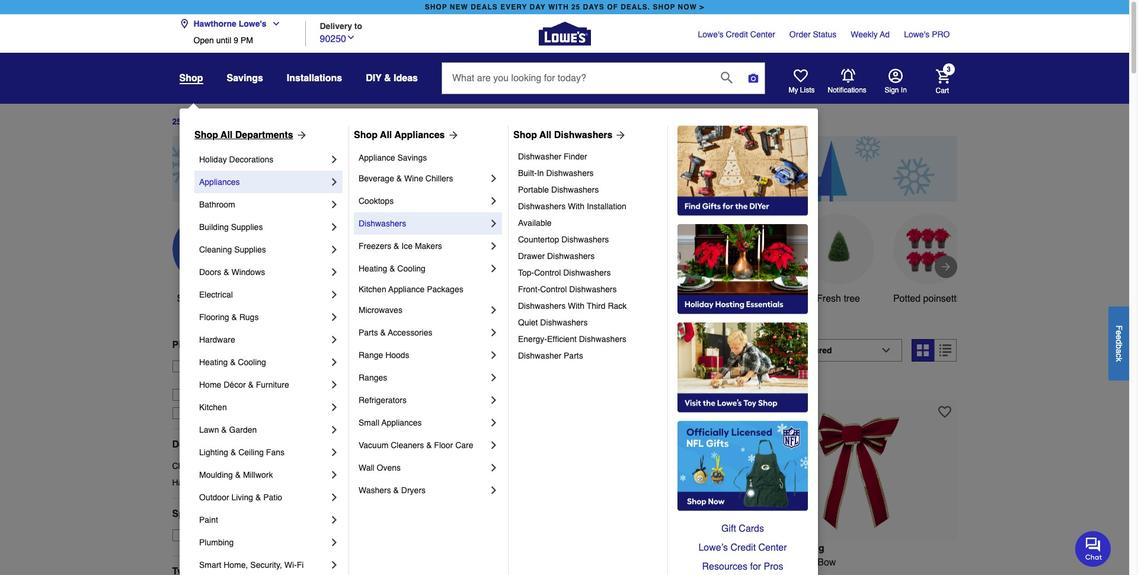 Task type: vqa. For each thing, say whether or not it's contained in the screenshot.
the right arrow right image
yes



Task type: locate. For each thing, give the bounding box(es) containing it.
energy-
[[518, 335, 548, 344]]

dishwashers down quiet dishwashers link
[[579, 335, 627, 344]]

holiday for holiday living
[[539, 294, 571, 304]]

sign in button
[[885, 69, 907, 95]]

f
[[1115, 325, 1125, 330]]

credit inside "lowe's credit center" link
[[731, 543, 756, 553]]

diy & ideas button
[[366, 68, 418, 89]]

dishwashers up the available
[[518, 202, 566, 211]]

1 horizontal spatial shop
[[354, 130, 378, 141]]

incandescent inside holiday living 100-count 20.62-ft white incandescent plug- in christmas string lights
[[457, 557, 513, 568]]

in inside holiday living 8.5-in w red bow
[[776, 557, 784, 568]]

shop for shop all appliances
[[354, 130, 378, 141]]

deals right the of
[[216, 117, 238, 127]]

1 vertical spatial credit
[[731, 543, 756, 553]]

1 horizontal spatial heating & cooling link
[[359, 257, 488, 280]]

3 shop from the left
[[514, 130, 537, 141]]

living inside holiday living 8.5-in w red bow
[[797, 543, 825, 554]]

0 horizontal spatial incandescent
[[457, 557, 513, 568]]

1 horizontal spatial departments
[[235, 130, 293, 141]]

kitchen down home
[[199, 403, 227, 412]]

with down front-control dishwashers
[[568, 301, 585, 311]]

living for holiday living 100-count 20.62-ft white incandescent plug- in christmas string lights
[[385, 543, 413, 554]]

compare for 5013254527 element
[[781, 380, 816, 389]]

shop
[[425, 3, 448, 11], [653, 3, 676, 11]]

potted
[[894, 294, 921, 304]]

0 horizontal spatial lights
[[432, 572, 457, 575]]

& right décor
[[248, 380, 254, 390]]

1 heart outline image from the left
[[733, 405, 746, 419]]

drawer dishwashers
[[518, 252, 595, 261]]

0 vertical spatial with
[[568, 202, 585, 211]]

hawthorne lowe's & nearby stores button
[[190, 372, 319, 384]]

& right diy
[[384, 73, 391, 84]]

credit inside lowe's credit center link
[[726, 30, 749, 39]]

all for deals
[[202, 294, 212, 304]]

1 vertical spatial dishwasher
[[518, 351, 562, 361]]

deals up flooring & rugs
[[214, 294, 239, 304]]

0 vertical spatial delivery
[[320, 21, 352, 31]]

lowe's home improvement lists image
[[794, 69, 808, 83]]

hawthorne
[[194, 19, 237, 28], [190, 374, 230, 383]]

0 vertical spatial parts
[[359, 328, 378, 338]]

chevron right image for doors & windows link
[[329, 266, 340, 278]]

appliance up 'microwaves' 'link'
[[389, 285, 425, 294]]

new
[[450, 3, 469, 11]]

kitchen for kitchen
[[199, 403, 227, 412]]

savings button left top-
[[443, 213, 514, 306]]

2 lights from the left
[[660, 572, 685, 575]]

25
[[572, 3, 581, 11], [172, 117, 182, 127]]

chevron right image for building supplies
[[329, 221, 340, 233]]

1 horizontal spatial christmas
[[359, 572, 402, 575]]

0 horizontal spatial savings
[[227, 73, 263, 84]]

shop for shop all departments
[[195, 130, 218, 141]]

cooling up kitchen appliance packages
[[398, 264, 426, 273]]

1 horizontal spatial white
[[737, 294, 761, 304]]

shop left now
[[653, 3, 676, 11]]

0 horizontal spatial in
[[435, 345, 446, 362]]

2 arrow right image from the left
[[613, 129, 627, 141]]

dishwashers up drawer dishwashers link
[[562, 235, 609, 244]]

center left "order"
[[751, 30, 776, 39]]

holiday down the of
[[199, 155, 227, 164]]

2 shop from the left
[[354, 130, 378, 141]]

& right store
[[230, 358, 236, 367]]

dishwasher up built-
[[518, 152, 562, 161]]

arrow right image up appliance savings link on the top of page
[[445, 129, 459, 141]]

quiet dishwashers
[[518, 318, 588, 327]]

0 vertical spatial plug-
[[516, 557, 538, 568]]

0 horizontal spatial heating
[[199, 358, 228, 367]]

shop up dishwasher finder
[[514, 130, 537, 141]]

& left millwork
[[235, 470, 241, 480]]

gift cards link
[[678, 520, 808, 539]]

0 horizontal spatial string
[[404, 572, 429, 575]]

20.62-
[[395, 557, 422, 568], [601, 557, 628, 568]]

poinsettia
[[924, 294, 965, 304]]

0 horizontal spatial white
[[430, 557, 454, 568]]

living for outdoor living & patio
[[232, 493, 253, 502]]

holiday for holiday living 100-count 20.62-ft white incandescent plug- in christmas string lights
[[348, 543, 383, 554]]

1 horizontal spatial heating
[[359, 264, 387, 273]]

2 vertical spatial appliances
[[382, 418, 422, 428]]

1 e from the top
[[1115, 330, 1125, 335]]

1 horizontal spatial plug-
[[554, 572, 576, 575]]

resources
[[703, 562, 748, 572]]

sign
[[885, 86, 900, 94]]

lowe's up pm
[[239, 19, 267, 28]]

0 horizontal spatial arrow right image
[[293, 129, 308, 141]]

1 horizontal spatial chevron down image
[[346, 32, 356, 42]]

stores
[[296, 374, 319, 383]]

1 horizontal spatial arrow right image
[[613, 129, 627, 141]]

0 horizontal spatial heart outline image
[[733, 405, 746, 419]]

1 horizontal spatial 20.62-
[[601, 557, 628, 568]]

1 vertical spatial with
[[568, 301, 585, 311]]

1 arrow right image from the left
[[445, 129, 459, 141]]

1 horizontal spatial savings button
[[443, 213, 514, 306]]

in
[[902, 86, 907, 94], [537, 168, 544, 178], [348, 572, 356, 575], [576, 572, 584, 575]]

lowe's credit center
[[698, 30, 776, 39]]

e up d
[[1115, 330, 1125, 335]]

paint
[[199, 515, 218, 525]]

heart outline image
[[733, 405, 746, 419], [939, 405, 952, 419]]

2 with from the top
[[568, 301, 585, 311]]

freezers & ice makers link
[[359, 235, 488, 257]]

1 horizontal spatial shop
[[653, 3, 676, 11]]

in down parts & accessories link
[[435, 345, 446, 362]]

lighting & ceiling fans
[[199, 448, 285, 457]]

all up dishwasher finder
[[540, 130, 552, 141]]

0 horizontal spatial arrow right image
[[445, 129, 459, 141]]

heating & cooling down freezers & ice makers
[[359, 264, 426, 273]]

1 vertical spatial delivery
[[216, 340, 252, 350]]

decorations down lighting & ceiling fans
[[212, 461, 256, 471]]

departments down lawn
[[172, 439, 230, 450]]

parts down energy-efficient dishwashers
[[564, 351, 583, 361]]

1 vertical spatial savings button
[[443, 213, 514, 306]]

1 vertical spatial deals
[[214, 294, 239, 304]]

compare inside 1001813120 "element"
[[370, 380, 404, 389]]

appliances up appliance savings link on the top of page
[[395, 130, 445, 141]]

beverage
[[359, 174, 394, 183]]

shop down 25 days of deals link
[[195, 130, 218, 141]]

all down 25 days of deals link
[[221, 130, 233, 141]]

departments up holiday decorations link in the left of the page
[[235, 130, 293, 141]]

in inside the sign in button
[[902, 86, 907, 94]]

1 100- from the left
[[348, 557, 367, 568]]

appliances up bathroom
[[199, 177, 240, 187]]

1 vertical spatial heating & cooling
[[199, 358, 266, 367]]

cleaners
[[391, 441, 424, 450]]

today
[[259, 362, 281, 371]]

dishwasher parts link
[[518, 348, 660, 364]]

arrow right image inside shop all dishwashers link
[[613, 129, 627, 141]]

shop left electrical
[[177, 294, 199, 304]]

0 vertical spatial center
[[751, 30, 776, 39]]

1 count from the left
[[367, 557, 393, 568]]

my
[[789, 86, 799, 94]]

lowe's home improvement cart image
[[936, 69, 951, 83]]

smart home, security, wi-fi link
[[199, 554, 329, 575]]

ft inside holiday living 100-count 20.62-ft white incandescent plug- in christmas string lights
[[422, 557, 428, 568]]

dishwasher
[[518, 152, 562, 161], [518, 351, 562, 361]]

0 horizontal spatial heating & cooling link
[[199, 351, 329, 374]]

decorations down shop all departments link
[[229, 155, 274, 164]]

0 vertical spatial 25
[[572, 3, 581, 11]]

shop inside button
[[177, 294, 199, 304]]

officially licensed n f l gifts. shop now. image
[[678, 421, 808, 511]]

holiday living 8.5-in w red bow
[[760, 543, 837, 568]]

appliances up cleaners
[[382, 418, 422, 428]]

None search field
[[442, 62, 766, 105]]

0 vertical spatial kitchen
[[359, 285, 387, 294]]

kitchen up microwaves
[[359, 285, 387, 294]]

& left ice at the left top of page
[[394, 241, 399, 251]]

holiday down washers
[[348, 543, 383, 554]]

chevron right image for lawn & garden
[[329, 424, 340, 436]]

0 vertical spatial appliances
[[395, 130, 445, 141]]

heating down pickup & delivery
[[199, 358, 228, 367]]

ft
[[422, 557, 428, 568], [628, 557, 633, 568]]

flooring & rugs
[[199, 313, 259, 322]]

hawthorne up open until 9 pm
[[194, 19, 237, 28]]

2 string from the left
[[632, 572, 657, 575]]

& up range hoods
[[381, 328, 386, 338]]

control down top-control dishwashers
[[541, 285, 567, 294]]

0 vertical spatial white
[[737, 294, 761, 304]]

0 horizontal spatial compare
[[370, 380, 404, 389]]

dishwashers with installation available link
[[518, 198, 660, 231]]

lowe's home improvement logo image
[[539, 7, 591, 60]]

2 ft from the left
[[628, 557, 633, 568]]

plug- inside 100-count 20.62-ft multicolor incandescent plug-in christmas string lights
[[554, 572, 576, 575]]

holiday inside holiday living 8.5-in w red bow
[[760, 543, 794, 554]]

1 horizontal spatial cooling
[[398, 264, 426, 273]]

all inside button
[[202, 294, 212, 304]]

0 vertical spatial hawthorne
[[194, 19, 237, 28]]

chevron right image for freezers & ice makers
[[488, 240, 500, 252]]

2 20.62- from the left
[[601, 557, 628, 568]]

smart home, security, wi-fi
[[199, 561, 304, 570]]

cleaning
[[199, 245, 232, 254]]

25 left days
[[172, 117, 182, 127]]

heating & cooling link
[[359, 257, 488, 280], [199, 351, 329, 374]]

string
[[404, 572, 429, 575], [632, 572, 657, 575]]

9
[[234, 36, 238, 45]]

appliance
[[359, 153, 395, 163], [389, 285, 425, 294]]

camera image
[[748, 72, 760, 84]]

chevron right image for wall ovens
[[488, 462, 500, 474]]

25 days of deals. shop new deals every day. while supplies last. image
[[172, 136, 958, 202]]

dishwashers up top-control dishwashers
[[547, 252, 595, 261]]

1 compare from the left
[[370, 380, 404, 389]]

chevron right image for beverage & wine chillers link
[[488, 173, 500, 184]]

1 horizontal spatial savings
[[398, 153, 427, 163]]

arrow right image up the 'poinsettia'
[[940, 261, 952, 273]]

chevron right image
[[488, 173, 500, 184], [329, 176, 340, 188], [488, 218, 500, 230], [488, 263, 500, 275], [329, 266, 340, 278], [488, 304, 500, 316], [329, 311, 340, 323], [488, 327, 500, 339], [329, 334, 340, 346], [488, 349, 500, 361], [329, 356, 340, 368], [488, 372, 500, 384], [488, 485, 500, 496], [329, 514, 340, 526], [329, 559, 340, 571]]

lowe's home improvement notification center image
[[841, 69, 856, 83]]

0 vertical spatial control
[[535, 268, 561, 278]]

hanging
[[641, 294, 676, 304]]

2 vertical spatial savings
[[461, 294, 495, 304]]

credit for lowe's
[[726, 30, 749, 39]]

0 horizontal spatial 20.62-
[[395, 557, 422, 568]]

1 incandescent from the left
[[457, 557, 513, 568]]

moulding
[[199, 470, 233, 480]]

0 horizontal spatial 100-
[[348, 557, 367, 568]]

0 horizontal spatial departments
[[172, 439, 230, 450]]

hanukkah decorations
[[172, 478, 256, 487]]

flooring
[[199, 313, 229, 322]]

deals inside button
[[214, 294, 239, 304]]

chevron right image for appliances link at the top
[[329, 176, 340, 188]]

dishwasher down the energy-
[[518, 351, 562, 361]]

0 vertical spatial savings button
[[227, 68, 263, 89]]

1 vertical spatial plug-
[[554, 572, 576, 575]]

parts up 198
[[359, 328, 378, 338]]

shop all appliances
[[354, 130, 445, 141]]

supplies up "cleaning supplies" at the left of page
[[231, 222, 263, 232]]

d
[[1115, 340, 1125, 344]]

0 vertical spatial pickup
[[172, 340, 203, 350]]

0 vertical spatial heating & cooling
[[359, 264, 426, 273]]

1 vertical spatial savings
[[398, 153, 427, 163]]

0 vertical spatial in
[[435, 345, 446, 362]]

in left w
[[776, 557, 784, 568]]

count inside holiday living 100-count 20.62-ft white incandescent plug- in christmas string lights
[[367, 557, 393, 568]]

control inside top-control dishwashers link
[[535, 268, 561, 278]]

& up store
[[206, 340, 213, 350]]

0 horizontal spatial shop
[[195, 130, 218, 141]]

delivery up '90250'
[[320, 21, 352, 31]]

1 horizontal spatial count
[[573, 557, 599, 568]]

0 vertical spatial credit
[[726, 30, 749, 39]]

appliance up beverage
[[359, 153, 395, 163]]

white inside holiday living 100-count 20.62-ft white incandescent plug- in christmas string lights
[[430, 557, 454, 568]]

1 horizontal spatial lights
[[660, 572, 685, 575]]

makers
[[415, 241, 442, 251]]

0 horizontal spatial savings button
[[227, 68, 263, 89]]

100- inside 100-count 20.62-ft multicolor incandescent plug-in christmas string lights
[[554, 557, 573, 568]]

& down freezers & ice makers
[[390, 264, 395, 273]]

chevron right image for range hoods link
[[488, 349, 500, 361]]

cooling
[[398, 264, 426, 273], [238, 358, 266, 367]]

2 100- from the left
[[554, 557, 573, 568]]

shop left "new"
[[425, 3, 448, 11]]

0 vertical spatial supplies
[[231, 222, 263, 232]]

arrow right image up dishwasher finder link
[[613, 129, 627, 141]]

1 vertical spatial pickup
[[232, 362, 257, 371]]

1 horizontal spatial 100-
[[554, 557, 573, 568]]

arrow right image
[[445, 129, 459, 141], [613, 129, 627, 141]]

flooring & rugs link
[[199, 306, 329, 329]]

holiday inside button
[[539, 294, 571, 304]]

2 e from the top
[[1115, 335, 1125, 340]]

holiday up 8.5- on the right bottom of page
[[760, 543, 794, 554]]

lights inside 100-count 20.62-ft multicolor incandescent plug-in christmas string lights
[[660, 572, 685, 575]]

savings button down pm
[[227, 68, 263, 89]]

1 vertical spatial arrow right image
[[940, 261, 952, 273]]

chevron right image for cooktops
[[488, 195, 500, 207]]

free store pickup today at:
[[190, 362, 292, 371]]

chevron right image for refrigerators
[[488, 394, 500, 406]]

living inside holiday living 100-count 20.62-ft white incandescent plug- in christmas string lights
[[385, 543, 413, 554]]

198
[[348, 345, 372, 362]]

0 vertical spatial arrow right image
[[293, 129, 308, 141]]

0 vertical spatial cooling
[[398, 264, 426, 273]]

1 horizontal spatial parts
[[564, 351, 583, 361]]

vacuum cleaners & floor care link
[[359, 434, 488, 457]]

chevron down image inside hawthorne lowe's button
[[267, 19, 281, 28]]

arrow right image up holiday decorations link in the left of the page
[[293, 129, 308, 141]]

100- inside holiday living 100-count 20.62-ft white incandescent plug- in christmas string lights
[[348, 557, 367, 568]]

arrow right image inside shop all appliances link
[[445, 129, 459, 141]]

with for installation
[[568, 202, 585, 211]]

decorations for holiday decorations
[[229, 155, 274, 164]]

lists
[[801, 86, 815, 94]]

control down drawer dishwashers
[[535, 268, 561, 278]]

1 ft from the left
[[422, 557, 428, 568]]

hawthorne down store
[[190, 374, 230, 383]]

credit up resources for pros link at the right bottom of the page
[[731, 543, 756, 553]]

1 vertical spatial supplies
[[234, 245, 266, 254]]

1 shop from the left
[[195, 130, 218, 141]]

& left wine
[[397, 174, 402, 183]]

1 vertical spatial shop
[[177, 294, 199, 304]]

1 vertical spatial kitchen
[[199, 403, 227, 412]]

20.62- inside 100-count 20.62-ft multicolor incandescent plug-in christmas string lights
[[601, 557, 628, 568]]

my lists link
[[789, 69, 815, 95]]

electrical link
[[199, 284, 329, 306]]

0 horizontal spatial shop
[[425, 3, 448, 11]]

living inside button
[[573, 294, 598, 304]]

1 20.62- from the left
[[395, 557, 422, 568]]

supplies for cleaning supplies
[[234, 245, 266, 254]]

with down 'portable dishwashers' link at the top of the page
[[568, 202, 585, 211]]

all up 'flooring'
[[202, 294, 212, 304]]

savings down pm
[[227, 73, 263, 84]]

beverage & wine chillers link
[[359, 167, 488, 190]]

in inside built-in dishwashers link
[[537, 168, 544, 178]]

control inside front-control dishwashers link
[[541, 285, 567, 294]]

chevron right image for cleaning supplies
[[329, 244, 340, 256]]

0 horizontal spatial cooling
[[238, 358, 266, 367]]

weekly ad link
[[851, 28, 890, 40]]

2 compare from the left
[[781, 380, 816, 389]]

dishwashers up third
[[570, 285, 617, 294]]

with inside "dishwashers with installation available"
[[568, 202, 585, 211]]

delivery up free store pickup today at:
[[216, 340, 252, 350]]

doors & windows
[[199, 268, 265, 277]]

notifications
[[828, 86, 867, 94]]

0 vertical spatial shop
[[179, 73, 203, 84]]

1 horizontal spatial incandescent
[[679, 557, 736, 568]]

2 incandescent from the left
[[679, 557, 736, 568]]

2 count from the left
[[573, 557, 599, 568]]

arrow right image
[[293, 129, 308, 141], [940, 261, 952, 273]]

dishwashers with third rack
[[518, 301, 627, 311]]

holiday living
[[539, 294, 598, 304]]

1 vertical spatial control
[[541, 285, 567, 294]]

savings left the front-
[[461, 294, 495, 304]]

delivery to
[[320, 21, 362, 31]]

0 vertical spatial heating & cooling link
[[359, 257, 488, 280]]

chevron right image
[[329, 154, 340, 165], [488, 195, 500, 207], [329, 199, 340, 211], [329, 221, 340, 233], [488, 240, 500, 252], [329, 244, 340, 256], [329, 289, 340, 301], [329, 379, 340, 391], [488, 394, 500, 406], [329, 402, 340, 413], [488, 417, 500, 429], [329, 424, 340, 436], [488, 440, 500, 451], [329, 447, 340, 459], [488, 462, 500, 474], [329, 469, 340, 481], [329, 492, 340, 504], [329, 537, 340, 549]]

1 vertical spatial white
[[430, 557, 454, 568]]

credit up search image
[[726, 30, 749, 39]]

appliance savings
[[359, 153, 427, 163]]

pros
[[764, 562, 784, 572]]

1 vertical spatial heating
[[199, 358, 228, 367]]

1 horizontal spatial heating & cooling
[[359, 264, 426, 273]]

incandescent
[[457, 557, 513, 568], [679, 557, 736, 568]]

shop up appliance savings
[[354, 130, 378, 141]]

weekly
[[851, 30, 878, 39]]

holiday inside holiday living 100-count 20.62-ft white incandescent plug- in christmas string lights
[[348, 543, 383, 554]]

chevron right image for the washers & dryers link in the left bottom of the page
[[488, 485, 500, 496]]

sale
[[207, 531, 224, 540]]

savings up wine
[[398, 153, 427, 163]]

dishwasher for dishwasher parts
[[518, 351, 562, 361]]

holiday up quiet dishwashers
[[539, 294, 571, 304]]

1 dishwasher from the top
[[518, 152, 562, 161]]

pickup up hawthorne lowe's & nearby stores button
[[232, 362, 257, 371]]

christmas decorations
[[172, 461, 256, 471]]

dishwashers with third rack link
[[518, 298, 660, 314]]

0 horizontal spatial chevron down image
[[267, 19, 281, 28]]

compare inside 5013254527 element
[[781, 380, 816, 389]]

1 with from the top
[[568, 202, 585, 211]]

supplies up windows
[[234, 245, 266, 254]]

2 horizontal spatial christmas
[[587, 572, 630, 575]]

pickup up free
[[172, 340, 203, 350]]

energy-efficient dishwashers
[[518, 335, 627, 344]]

0 horizontal spatial kitchen
[[199, 403, 227, 412]]

list view image
[[940, 345, 952, 356]]

location image
[[179, 19, 189, 28]]

1 string from the left
[[404, 572, 429, 575]]

chevron down image
[[267, 19, 281, 28], [346, 32, 356, 42]]

center for lowe's credit center
[[751, 30, 776, 39]]

chevron right image for moulding & millwork
[[329, 469, 340, 481]]

potted poinsettia button
[[894, 213, 965, 306]]

&
[[384, 73, 391, 84], [397, 174, 402, 183], [394, 241, 399, 251], [390, 264, 395, 273], [224, 268, 229, 277], [232, 313, 237, 322], [381, 328, 386, 338], [206, 340, 213, 350], [230, 358, 236, 367], [260, 374, 266, 383], [248, 380, 254, 390], [221, 425, 227, 435], [427, 441, 432, 450], [231, 448, 236, 457], [235, 470, 241, 480], [394, 486, 399, 495], [256, 493, 261, 502]]

ranges
[[359, 373, 387, 383]]

dishwashers up quiet dishwashers
[[518, 301, 566, 311]]

1 vertical spatial heating & cooling link
[[199, 351, 329, 374]]

third
[[587, 301, 606, 311]]

1 vertical spatial departments
[[172, 439, 230, 450]]

vacuum cleaners & floor care
[[359, 441, 474, 450]]

all
[[221, 130, 233, 141], [380, 130, 392, 141], [540, 130, 552, 141], [202, 294, 212, 304]]

decorations up outdoor living & patio
[[212, 478, 256, 487]]

arrow right image for appliances
[[445, 129, 459, 141]]

dishwasher for dishwasher finder
[[518, 152, 562, 161]]

security,
[[251, 561, 282, 570]]

1 lights from the left
[[432, 572, 457, 575]]

0 horizontal spatial plug-
[[516, 557, 538, 568]]

chevron right image for 'microwaves' 'link'
[[488, 304, 500, 316]]

shop down open
[[179, 73, 203, 84]]

2 dishwasher from the top
[[518, 351, 562, 361]]

e
[[1115, 330, 1125, 335], [1115, 335, 1125, 340]]

parts
[[359, 328, 378, 338], [564, 351, 583, 361]]

delivery up lawn & garden
[[209, 409, 239, 418]]

all up appliance savings
[[380, 130, 392, 141]]

heating & cooling up décor
[[199, 358, 266, 367]]

portable dishwashers
[[518, 185, 599, 195]]

hardware link
[[199, 329, 329, 351]]

1 horizontal spatial string
[[632, 572, 657, 575]]

1 horizontal spatial kitchen
[[359, 285, 387, 294]]

0 vertical spatial chevron down image
[[267, 19, 281, 28]]

Search Query text field
[[442, 63, 712, 94]]

grid view image
[[918, 345, 930, 356]]

90250
[[320, 34, 346, 44]]

heating down freezers
[[359, 264, 387, 273]]

c
[[1115, 353, 1125, 358]]

to
[[355, 21, 362, 31]]

freezers & ice makers
[[359, 241, 442, 251]]

25 days of deals link
[[172, 117, 238, 127]]



Task type: describe. For each thing, give the bounding box(es) containing it.
refrigerators link
[[359, 389, 488, 412]]

decorations down the energy-
[[505, 345, 587, 362]]

christmas inside holiday living 100-count 20.62-ft white incandescent plug- in christmas string lights
[[359, 572, 402, 575]]

0 vertical spatial deals
[[216, 117, 238, 127]]

2 heart outline image from the left
[[939, 405, 952, 419]]

0 vertical spatial heating
[[359, 264, 387, 273]]

dishwashers up efficient
[[541, 318, 588, 327]]

outdoor living & patio link
[[199, 486, 329, 509]]

all for appliances
[[380, 130, 392, 141]]

1001813120 element
[[348, 379, 404, 391]]

3
[[947, 65, 951, 74]]

count inside 100-count 20.62-ft multicolor incandescent plug-in christmas string lights
[[573, 557, 599, 568]]

ft inside 100-count 20.62-ft multicolor incandescent plug-in christmas string lights
[[628, 557, 633, 568]]

k
[[1115, 358, 1125, 362]]

living for holiday living 8.5-in w red bow
[[797, 543, 825, 554]]

dishwashers inside "dishwashers with installation available"
[[518, 202, 566, 211]]

paint link
[[199, 509, 329, 531]]

white inside button
[[737, 294, 761, 304]]

dishwashers down built-in dishwashers link
[[552, 185, 599, 195]]

shop for shop
[[179, 73, 203, 84]]

home
[[199, 380, 221, 390]]

open until 9 pm
[[194, 36, 253, 45]]

chevron right image for plumbing
[[329, 537, 340, 549]]

0 horizontal spatial pickup
[[172, 340, 203, 350]]

dishwasher parts
[[518, 351, 583, 361]]

care
[[456, 441, 474, 450]]

cooktops link
[[359, 190, 488, 212]]

chevron down image inside 90250 button
[[346, 32, 356, 42]]

center for lowe's credit center
[[759, 543, 787, 553]]

efficient
[[547, 335, 577, 344]]

dishwashers down finder
[[547, 168, 594, 178]]

building supplies
[[199, 222, 263, 232]]

lowe's left "pro"
[[905, 30, 930, 39]]

dishwashers down the cooktops
[[359, 219, 406, 228]]

supplies for building supplies
[[231, 222, 263, 232]]

christmas inside 100-count 20.62-ft multicolor incandescent plug-in christmas string lights
[[587, 572, 630, 575]]

shop for shop all deals
[[177, 294, 199, 304]]

cooktops
[[359, 196, 394, 206]]

chevron right image for lighting & ceiling fans
[[329, 447, 340, 459]]

1 vertical spatial parts
[[564, 351, 583, 361]]

every
[[501, 3, 528, 11]]

shop all dishwashers
[[514, 130, 613, 141]]

0 vertical spatial appliance
[[359, 153, 395, 163]]

2 shop from the left
[[653, 3, 676, 11]]

bow
[[818, 557, 837, 568]]

front-control dishwashers link
[[518, 281, 660, 298]]

chevron right image for parts & accessories link
[[488, 327, 500, 339]]

& left rugs
[[232, 313, 237, 322]]

>
[[700, 3, 705, 11]]

& left "dryers" at bottom
[[394, 486, 399, 495]]

arrow right image inside shop all departments link
[[293, 129, 308, 141]]

0 vertical spatial savings
[[227, 73, 263, 84]]

0 horizontal spatial christmas
[[172, 461, 210, 471]]

ad
[[880, 30, 890, 39]]

f e e d b a c k
[[1115, 325, 1125, 362]]

chevron right image for hardware link
[[329, 334, 340, 346]]

1 vertical spatial appliances
[[199, 177, 240, 187]]

chevron right image for smart home, security, wi-fi link at the left
[[329, 559, 340, 571]]

search image
[[721, 71, 733, 83]]

lights inside holiday living 100-count 20.62-ft white incandescent plug- in christmas string lights
[[432, 572, 457, 575]]

lowe's down free store pickup today at:
[[233, 374, 258, 383]]

1 vertical spatial appliance
[[389, 285, 425, 294]]

order status
[[790, 30, 837, 39]]

decorations for hanukkah decorations
[[212, 478, 256, 487]]

hanging decoration
[[637, 294, 681, 318]]

incandescent inside 100-count 20.62-ft multicolor incandescent plug-in christmas string lights
[[679, 557, 736, 568]]

& left floor
[[427, 441, 432, 450]]

hawthorne lowe's button
[[179, 12, 286, 36]]

& right the "doors"
[[224, 268, 229, 277]]

red
[[798, 557, 815, 568]]

& down today at the left of page
[[260, 374, 266, 383]]

0 vertical spatial departments
[[235, 130, 293, 141]]

wine
[[405, 174, 423, 183]]

chevron right image for small appliances
[[488, 417, 500, 429]]

cleaning supplies
[[199, 245, 266, 254]]

lighting
[[199, 448, 228, 457]]

small appliances
[[359, 418, 422, 428]]

chat invite button image
[[1076, 531, 1112, 567]]

credit for lowe's
[[731, 543, 756, 553]]

dishwashers with installation available
[[518, 202, 629, 228]]

hawthorne for hawthorne lowe's & nearby stores
[[190, 374, 230, 383]]

open
[[194, 36, 214, 45]]

holiday for holiday decorations
[[199, 155, 227, 164]]

built-in dishwashers
[[518, 168, 594, 178]]

25 days of deals
[[172, 117, 238, 127]]

hanukkah decorations link
[[172, 477, 329, 489]]

order status link
[[790, 28, 837, 40]]

hawthorne lowe's & nearby stores
[[190, 374, 319, 383]]

ceiling
[[239, 448, 264, 457]]

lawn & garden
[[199, 425, 257, 435]]

holiday hosting essentials. image
[[678, 224, 808, 314]]

available
[[518, 218, 552, 228]]

hawthorne for hawthorne lowe's
[[194, 19, 237, 28]]

20.62- inside holiday living 100-count 20.62-ft white incandescent plug- in christmas string lights
[[395, 557, 422, 568]]

string inside holiday living 100-count 20.62-ft white incandescent plug- in christmas string lights
[[404, 572, 429, 575]]

wall
[[359, 463, 375, 473]]

fast
[[190, 409, 206, 418]]

dishwashers up front-control dishwashers link
[[564, 268, 611, 278]]

lighting & ceiling fans link
[[199, 441, 329, 464]]

smart
[[199, 561, 221, 570]]

washers & dryers
[[359, 486, 426, 495]]

with
[[549, 3, 569, 11]]

countertop dishwashers
[[518, 235, 609, 244]]

find gifts for the diyer. image
[[678, 126, 808, 216]]

lowe's home improvement account image
[[889, 69, 903, 83]]

8.5-
[[760, 557, 776, 568]]

installations button
[[287, 68, 342, 89]]

of
[[206, 117, 214, 127]]

decorations for christmas decorations
[[212, 461, 256, 471]]

1 horizontal spatial 25
[[572, 3, 581, 11]]

string inside 100-count 20.62-ft multicolor incandescent plug-in christmas string lights
[[632, 572, 657, 575]]

washers & dryers link
[[359, 479, 488, 502]]

savings inside button
[[461, 294, 495, 304]]

chevron right image for dishwashers link
[[488, 218, 500, 230]]

lowe's down ">"
[[698, 30, 724, 39]]

holiday for holiday living 8.5-in w red bow
[[760, 543, 794, 554]]

& left the ceiling
[[231, 448, 236, 457]]

fresh tree button
[[803, 213, 875, 306]]

chevron right image for kitchen
[[329, 402, 340, 413]]

parts & accessories
[[359, 328, 433, 338]]

all for departments
[[221, 130, 233, 141]]

drawer
[[518, 252, 545, 261]]

freezers
[[359, 241, 392, 251]]

building
[[199, 222, 229, 232]]

multicolor
[[636, 557, 677, 568]]

home,
[[224, 561, 248, 570]]

front-
[[518, 285, 541, 294]]

plug- inside holiday living 100-count 20.62-ft white incandescent plug- in christmas string lights
[[516, 557, 538, 568]]

chevron right image for holiday decorations
[[329, 154, 340, 165]]

shop for shop all dishwashers
[[514, 130, 537, 141]]

& left patio
[[256, 493, 261, 502]]

visit the lowe's toy shop. image
[[678, 323, 808, 413]]

chevron right image for paint link
[[329, 514, 340, 526]]

1 shop from the left
[[425, 3, 448, 11]]

rack
[[608, 301, 627, 311]]

in inside 100-count 20.62-ft multicolor incandescent plug-in christmas string lights
[[576, 572, 584, 575]]

floor
[[434, 441, 453, 450]]

chevron right image for "flooring & rugs" link
[[329, 311, 340, 323]]

0 horizontal spatial parts
[[359, 328, 378, 338]]

& right lawn
[[221, 425, 227, 435]]

vacuum
[[359, 441, 389, 450]]

in inside holiday living 100-count 20.62-ft white incandescent plug- in christmas string lights
[[348, 572, 356, 575]]

of
[[607, 3, 619, 11]]

100-count 20.62-ft multicolor incandescent plug-in christmas string lights link
[[554, 543, 752, 575]]

control for top-
[[535, 268, 561, 278]]

control for front-
[[541, 285, 567, 294]]

cooling for the rightmost 'heating & cooling' link
[[398, 264, 426, 273]]

5013254527 element
[[760, 379, 816, 391]]

pro
[[933, 30, 951, 39]]

shop new deals every day with 25 days of deals. shop now > link
[[423, 0, 707, 14]]

1 horizontal spatial pickup
[[232, 362, 257, 371]]

until
[[216, 36, 232, 45]]

small
[[359, 418, 380, 428]]

chevron right image for bathroom
[[329, 199, 340, 211]]

dryers
[[401, 486, 426, 495]]

deals.
[[621, 3, 651, 11]]

chevron right image for ranges link
[[488, 372, 500, 384]]

quiet dishwashers link
[[518, 314, 660, 331]]

all for dishwashers
[[540, 130, 552, 141]]

arrow right image for dishwashers
[[613, 129, 627, 141]]

status
[[814, 30, 837, 39]]

energy-efficient dishwashers link
[[518, 331, 660, 348]]

days
[[583, 3, 605, 11]]

chevron right image for home décor & furniture
[[329, 379, 340, 391]]

countertop
[[518, 235, 560, 244]]

chevron right image for electrical
[[329, 289, 340, 301]]

holiday down parts & accessories link
[[450, 345, 501, 362]]

cooling for the left 'heating & cooling' link
[[238, 358, 266, 367]]

installations
[[287, 73, 342, 84]]

appliance savings link
[[359, 148, 500, 167]]

chevron right image for vacuum cleaners & floor care
[[488, 440, 500, 451]]

led
[[379, 294, 397, 304]]

dishwasher finder link
[[518, 148, 660, 165]]

1 vertical spatial 25
[[172, 117, 182, 127]]

doors & windows link
[[199, 261, 329, 284]]

ideas
[[394, 73, 418, 84]]

living for holiday living
[[573, 294, 598, 304]]

shop new deals every day with 25 days of deals. shop now >
[[425, 3, 705, 11]]

dishwashers up dishwasher finder link
[[554, 130, 613, 141]]

chevron right image for outdoor living & patio
[[329, 492, 340, 504]]

compare for 1001813120 "element"
[[370, 380, 404, 389]]

departments element
[[172, 439, 329, 451]]

2 vertical spatial delivery
[[209, 409, 239, 418]]

kitchen for kitchen appliance packages
[[359, 285, 387, 294]]

plumbing link
[[199, 531, 329, 554]]

front-control dishwashers
[[518, 285, 617, 294]]

decoration
[[637, 308, 681, 318]]

0 horizontal spatial heating & cooling
[[199, 358, 266, 367]]

with for third
[[568, 301, 585, 311]]

shop button
[[179, 72, 203, 84]]



